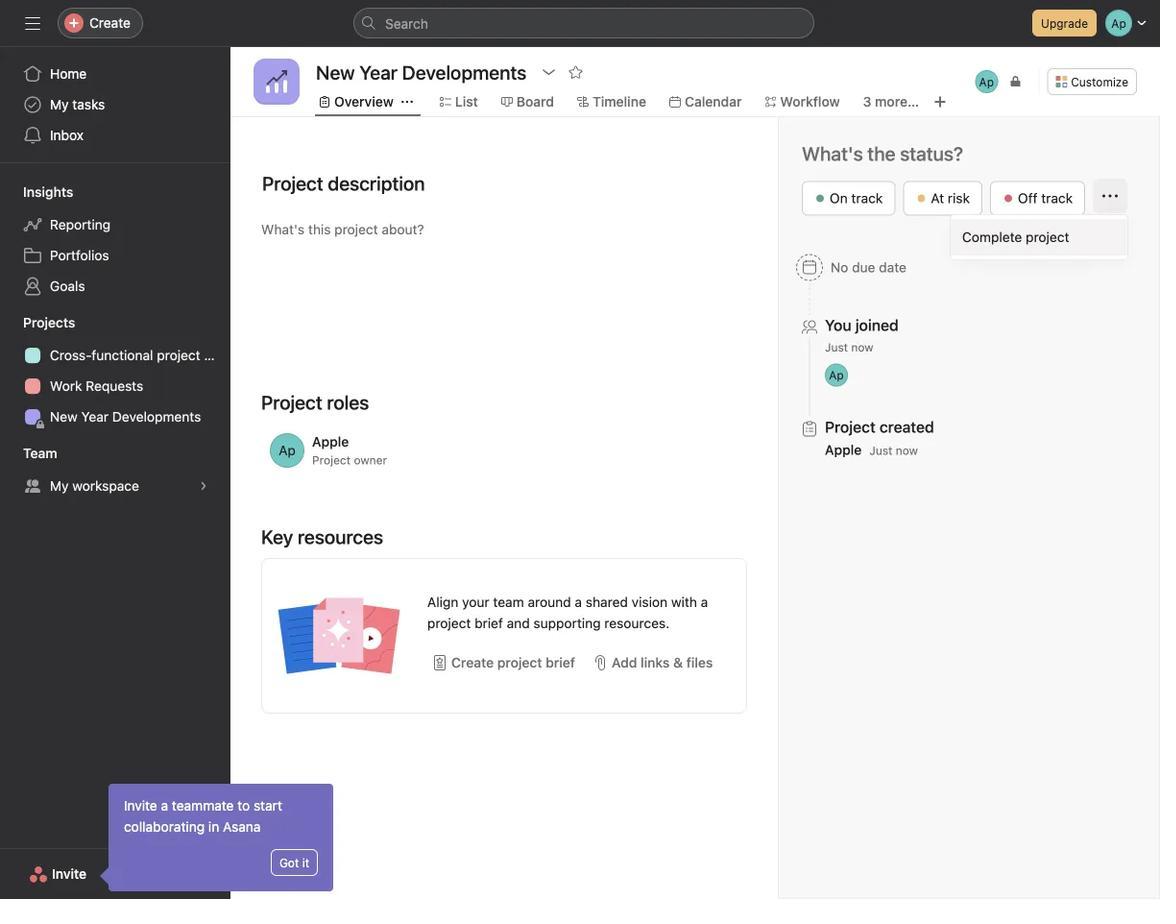 Task type: describe. For each thing, give the bounding box(es) containing it.
new year developments
[[50, 409, 201, 425]]

just for joined
[[825, 340, 848, 354]]

you joined button
[[825, 315, 899, 335]]

with
[[671, 594, 697, 610]]

team
[[493, 594, 524, 610]]

shared
[[586, 594, 628, 610]]

brief inside button
[[546, 655, 575, 671]]

projects button
[[0, 313, 75, 332]]

insights button
[[0, 183, 73, 202]]

now for you
[[852, 340, 874, 354]]

add links & files button
[[588, 646, 718, 680]]

functional
[[92, 347, 153, 363]]

key resources
[[261, 525, 383, 548]]

team
[[23, 445, 57, 461]]

more actions image
[[1103, 188, 1118, 204]]

tasks
[[72, 97, 105, 112]]

it
[[302, 856, 309, 869]]

joined
[[856, 316, 899, 334]]

insights
[[23, 184, 73, 200]]

board
[[517, 94, 554, 110]]

track for off track
[[1042, 190, 1073, 206]]

portfolios link
[[12, 240, 219, 271]]

ap inside button
[[979, 75, 994, 88]]

at
[[931, 190, 944, 206]]

your
[[462, 594, 490, 610]]

complete project menu item
[[951, 219, 1128, 256]]

you joined just now
[[825, 316, 899, 354]]

around
[[528, 594, 571, 610]]

cross-functional project plan link
[[12, 340, 230, 371]]

requests
[[86, 378, 143, 394]]

workspace
[[72, 478, 139, 494]]

project left the plan
[[157, 347, 200, 363]]

invite for invite a teammate to start collaborating in asana got it
[[124, 798, 157, 814]]

3 more…
[[863, 94, 919, 110]]

to
[[238, 798, 250, 814]]

inbox link
[[12, 120, 219, 151]]

off track
[[1018, 190, 1073, 206]]

project created apple just now
[[825, 418, 934, 458]]

apple inside project created apple just now
[[825, 442, 862, 458]]

a inside invite a teammate to start collaborating in asana got it
[[161, 798, 168, 814]]

align
[[427, 594, 459, 610]]

3 more… button
[[863, 91, 919, 112]]

reporting
[[50, 217, 111, 232]]

add to starred image
[[568, 64, 583, 80]]

upgrade
[[1041, 16, 1088, 30]]

what's the status?
[[802, 142, 963, 165]]

links
[[641, 655, 670, 671]]

start
[[254, 798, 282, 814]]

at risk button
[[903, 181, 983, 215]]

got it button
[[271, 849, 318, 876]]

got
[[279, 856, 299, 869]]

goals link
[[12, 271, 219, 302]]

project roles
[[261, 391, 369, 414]]

resources.
[[605, 615, 670, 631]]

inbox
[[50, 127, 84, 143]]

off
[[1018, 190, 1038, 206]]

on track
[[830, 190, 883, 206]]

my workspace
[[50, 478, 139, 494]]

timeline
[[593, 94, 646, 110]]

brief inside align your team around a shared vision with a project brief and supporting resources.
[[475, 615, 503, 631]]

customize
[[1071, 75, 1129, 88]]

new year developments link
[[12, 402, 219, 432]]

align your team around a shared vision with a project brief and supporting resources.
[[427, 594, 708, 631]]

no
[[831, 259, 849, 275]]

add
[[612, 655, 637, 671]]

what's
[[802, 142, 863, 165]]

work requests
[[50, 378, 143, 394]]

due
[[852, 259, 876, 275]]

the status?
[[868, 142, 963, 165]]

in
[[208, 819, 219, 835]]

board link
[[501, 91, 554, 112]]

project inside align your team around a shared vision with a project brief and supporting resources.
[[427, 615, 471, 631]]

tab actions image
[[401, 96, 413, 108]]

calendar
[[685, 94, 742, 110]]

project inside button
[[497, 655, 542, 671]]

timeline link
[[577, 91, 646, 112]]

track for on track
[[852, 190, 883, 206]]

just for apple
[[870, 444, 893, 457]]

new
[[50, 409, 78, 425]]

teammate
[[172, 798, 234, 814]]

workflow link
[[765, 91, 840, 112]]

list
[[455, 94, 478, 110]]

create project brief
[[452, 655, 575, 671]]

project created
[[825, 418, 934, 436]]

insights element
[[0, 175, 231, 305]]

overview link
[[319, 91, 394, 112]]

calendar link
[[670, 91, 742, 112]]

and
[[507, 615, 530, 631]]

ap button
[[973, 68, 1000, 95]]

Project description title text field
[[250, 163, 430, 204]]

date
[[879, 259, 907, 275]]

show options image
[[541, 64, 556, 80]]

overview
[[334, 94, 394, 110]]



Task type: vqa. For each thing, say whether or not it's contained in the screenshot.
'Create' dropdown button
yes



Task type: locate. For each thing, give the bounding box(es) containing it.
1 horizontal spatial invite
[[124, 798, 157, 814]]

teams element
[[0, 436, 231, 505]]

0 horizontal spatial a
[[161, 798, 168, 814]]

create
[[89, 15, 131, 31], [452, 655, 494, 671]]

apple
[[312, 434, 349, 450], [825, 442, 862, 458]]

1 horizontal spatial ap
[[979, 75, 994, 88]]

asana
[[223, 819, 261, 835]]

0 vertical spatial just
[[825, 340, 848, 354]]

work
[[50, 378, 82, 394]]

0 horizontal spatial apple
[[312, 434, 349, 450]]

graph image
[[265, 70, 288, 93]]

invite for invite
[[52, 866, 87, 882]]

1 horizontal spatial just
[[870, 444, 893, 457]]

now inside project created apple just now
[[896, 444, 918, 457]]

1 vertical spatial create
[[452, 655, 494, 671]]

create inside button
[[452, 655, 494, 671]]

my tasks link
[[12, 89, 219, 120]]

create for create project brief
[[452, 655, 494, 671]]

track right off
[[1042, 190, 1073, 206]]

2 track from the left
[[1042, 190, 1073, 206]]

project down align
[[427, 615, 471, 631]]

1 vertical spatial just
[[870, 444, 893, 457]]

track right on
[[852, 190, 883, 206]]

1 horizontal spatial apple
[[825, 442, 862, 458]]

on track button
[[802, 181, 896, 215]]

customize button
[[1047, 68, 1137, 95]]

0 horizontal spatial brief
[[475, 615, 503, 631]]

invite inside button
[[52, 866, 87, 882]]

apple project owner
[[312, 434, 387, 467]]

project
[[312, 453, 351, 467]]

list link
[[440, 91, 478, 112]]

projects element
[[0, 305, 231, 436]]

cross-functional project plan
[[50, 347, 230, 363]]

0 vertical spatial now
[[852, 340, 874, 354]]

0 vertical spatial create
[[89, 15, 131, 31]]

0 horizontal spatial ap
[[829, 368, 844, 382]]

Search tasks, projects, and more text field
[[354, 8, 815, 38]]

now down you joined button
[[852, 340, 874, 354]]

create inside popup button
[[89, 15, 131, 31]]

now down 'project created'
[[896, 444, 918, 457]]

now inside you joined just now
[[852, 340, 874, 354]]

1 horizontal spatial track
[[1042, 190, 1073, 206]]

0 vertical spatial brief
[[475, 615, 503, 631]]

1 track from the left
[[852, 190, 883, 206]]

brief down your
[[475, 615, 503, 631]]

vision
[[632, 594, 668, 610]]

reporting link
[[12, 209, 219, 240]]

global element
[[0, 47, 231, 162]]

1 horizontal spatial a
[[575, 594, 582, 610]]

1 horizontal spatial brief
[[546, 655, 575, 671]]

developments
[[112, 409, 201, 425]]

0 horizontal spatial now
[[852, 340, 874, 354]]

cross-
[[50, 347, 92, 363]]

1 vertical spatial brief
[[546, 655, 575, 671]]

you
[[825, 316, 852, 334]]

None text field
[[311, 55, 531, 89]]

work requests link
[[12, 371, 219, 402]]

my for my tasks
[[50, 97, 69, 112]]

1 my from the top
[[50, 97, 69, 112]]

now for project created
[[896, 444, 918, 457]]

complete project
[[963, 229, 1070, 245]]

a up supporting
[[575, 594, 582, 610]]

add tab image
[[933, 94, 948, 110]]

goals
[[50, 278, 85, 294]]

create for create
[[89, 15, 131, 31]]

my down team
[[50, 478, 69, 494]]

create up home link
[[89, 15, 131, 31]]

0 horizontal spatial invite
[[52, 866, 87, 882]]

at risk
[[931, 190, 970, 206]]

invite a teammate to start collaborating in asana tooltip
[[103, 784, 333, 891]]

0 horizontal spatial create
[[89, 15, 131, 31]]

project inside menu item
[[1026, 229, 1070, 245]]

0 horizontal spatial track
[[852, 190, 883, 206]]

no due date button
[[788, 250, 915, 285]]

more…
[[875, 94, 919, 110]]

apple inside apple project owner
[[312, 434, 349, 450]]

files
[[687, 655, 713, 671]]

just
[[825, 340, 848, 354], [870, 444, 893, 457]]

off track button
[[990, 181, 1086, 215]]

apple up project
[[312, 434, 349, 450]]

portfolios
[[50, 247, 109, 263]]

just inside project created apple just now
[[870, 444, 893, 457]]

projects
[[23, 315, 75, 330]]

complete
[[963, 229, 1022, 245]]

plan
[[204, 347, 230, 363]]

upgrade button
[[1033, 10, 1097, 37]]

invite a teammate to start collaborating in asana got it
[[124, 798, 309, 869]]

a
[[575, 594, 582, 610], [701, 594, 708, 610], [161, 798, 168, 814]]

1 horizontal spatial create
[[452, 655, 494, 671]]

ap
[[979, 75, 994, 88], [829, 368, 844, 382]]

no due date
[[831, 259, 907, 275]]

owner
[[354, 453, 387, 467]]

1 vertical spatial now
[[896, 444, 918, 457]]

home link
[[12, 59, 219, 89]]

0 vertical spatial invite
[[124, 798, 157, 814]]

just down 'project created'
[[870, 444, 893, 457]]

&
[[673, 655, 683, 671]]

invite inside invite a teammate to start collaborating in asana got it
[[124, 798, 157, 814]]

my left tasks
[[50, 97, 69, 112]]

2 my from the top
[[50, 478, 69, 494]]

year
[[81, 409, 109, 425]]

my
[[50, 97, 69, 112], [50, 478, 69, 494]]

create project brief button
[[427, 646, 580, 680]]

apple down 'project created'
[[825, 442, 862, 458]]

a right with
[[701, 594, 708, 610]]

0 vertical spatial ap
[[979, 75, 994, 88]]

on
[[830, 190, 848, 206]]

team button
[[0, 444, 57, 463]]

project down the off track
[[1026, 229, 1070, 245]]

create down your
[[452, 655, 494, 671]]

brief down supporting
[[546, 655, 575, 671]]

home
[[50, 66, 87, 82]]

my inside teams element
[[50, 478, 69, 494]]

add links & files
[[612, 655, 713, 671]]

1 horizontal spatial now
[[896, 444, 918, 457]]

risk
[[948, 190, 970, 206]]

supporting
[[534, 615, 601, 631]]

2 horizontal spatial a
[[701, 594, 708, 610]]

my inside 'link'
[[50, 97, 69, 112]]

brief
[[475, 615, 503, 631], [546, 655, 575, 671]]

hide sidebar image
[[25, 15, 40, 31]]

my tasks
[[50, 97, 105, 112]]

project down and at the bottom
[[497, 655, 542, 671]]

invite button
[[16, 857, 99, 891]]

0 horizontal spatial just
[[825, 340, 848, 354]]

my for my workspace
[[50, 478, 69, 494]]

invite
[[124, 798, 157, 814], [52, 866, 87, 882]]

create button
[[58, 8, 143, 38]]

just inside you joined just now
[[825, 340, 848, 354]]

1 vertical spatial ap
[[829, 368, 844, 382]]

collaborating
[[124, 819, 205, 835]]

just down you at top right
[[825, 340, 848, 354]]

0 vertical spatial my
[[50, 97, 69, 112]]

now
[[852, 340, 874, 354], [896, 444, 918, 457]]

1 vertical spatial my
[[50, 478, 69, 494]]

1 vertical spatial invite
[[52, 866, 87, 882]]

a up the collaborating
[[161, 798, 168, 814]]

see details, my workspace image
[[198, 480, 209, 492]]



